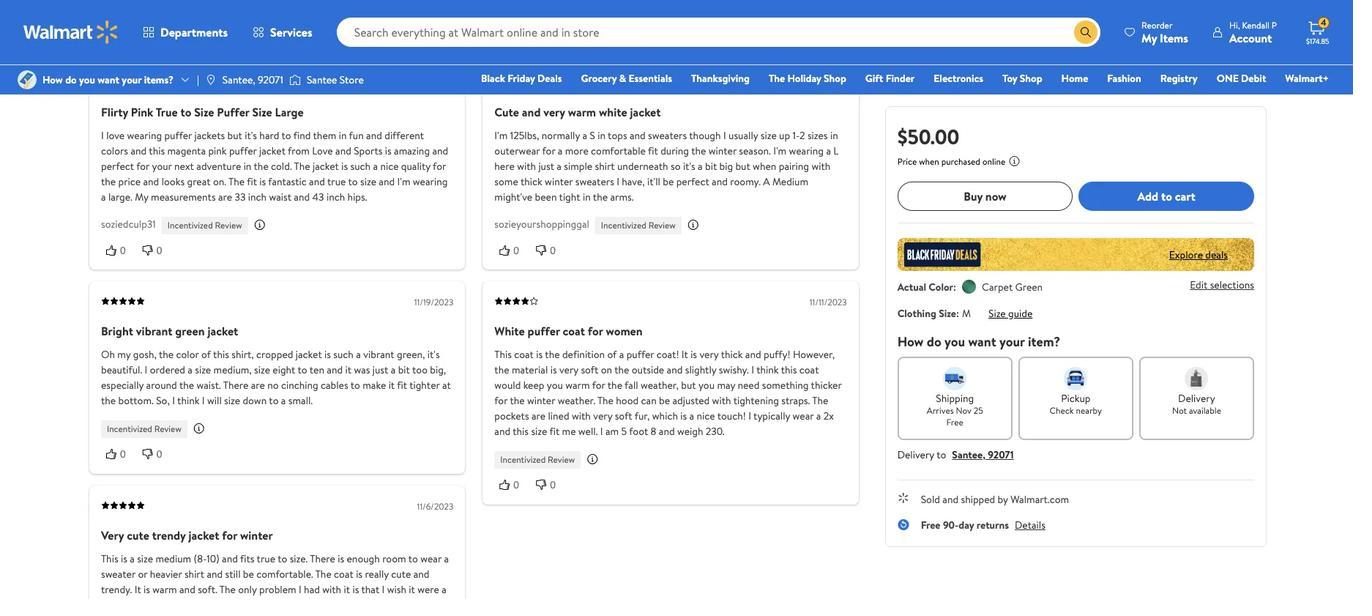 Task type: vqa. For each thing, say whether or not it's contained in the screenshot.
the topmost all
no



Task type: describe. For each thing, give the bounding box(es) containing it.
the up 'had'
[[316, 567, 332, 582]]

1 horizontal spatial wearing
[[413, 174, 448, 189]]

25
[[974, 404, 984, 417]]

been
[[535, 190, 557, 204]]

fit inside this coat is the definition of a puffer coat! it is very thick and puffy! however, the material is very soft on the outside and slightly swishy. i think this coat would keep you warm for the fall weather, but you may need something thicker for the winter weather. the hood can be adjusted with tightening straps. the pockets are lined with very soft fur, which is a nice touch! i typically wear a 2x and this size fit me well. i am 5 foot 8 and weigh 230.
[[550, 424, 560, 439]]

how for how do you want your items?
[[42, 72, 63, 87]]

very up 'normally'
[[544, 104, 565, 120]]

a left 'simple'
[[557, 159, 562, 174]]

check
[[1050, 404, 1075, 417]]

i inside 'i love wearing puffer jackets but it's hard to find them in fun and different colors and this magenta pink puffer jacket from love and sports is amazing and perfect for your next adventure in the cold. the jacket is such a nice quality for the price and looks great on. the fit is fantastic and true to size and i'm wearing a large. my measurements are 33 inch waist and 43 inch hips.'
[[101, 128, 104, 143]]

fashion link
[[1101, 70, 1149, 86]]

review down 33
[[215, 219, 242, 232]]

colors
[[101, 144, 128, 158]]

this for very cute trendy jacket for winter
[[101, 552, 118, 566]]

size left guide
[[989, 306, 1006, 321]]

hard
[[260, 128, 279, 143]]

with down weather.
[[572, 409, 591, 424]]

to down no
[[269, 394, 279, 408]]

i'm 125lbs, normally a s in tops and sweaters though i usually size up 1-2 sizes in outerwear for a more comfortable fit during the winter season. i'm wearing a l here with just a simple shirt underneath so it's a bit big but when pairing with some thick winter sweaters i have, it'll be perfect and roomy. a medium might've been tight in the arms.
[[495, 128, 839, 204]]

this for white puffer coat for women
[[495, 348, 512, 362]]

the down especially at the left of page
[[101, 394, 116, 408]]

green
[[175, 323, 205, 339]]

i down gosh, in the bottom of the page
[[145, 363, 148, 378]]

is up hips.
[[342, 159, 348, 174]]

you down slightly
[[699, 378, 715, 393]]

walmart image
[[23, 21, 119, 44]]

for inside i'm 125lbs, normally a s in tops and sweaters though i usually size up 1-2 sizes in outerwear for a more comfortable fit during the winter season. i'm wearing a l here with just a simple shirt underneath so it's a bit big but when pairing with some thick winter sweaters i have, it'll be perfect and roomy. a medium might've been tight in the arms.
[[543, 144, 556, 158]]

to up comfortable.
[[278, 552, 287, 566]]

bright
[[101, 323, 133, 339]]

and down 10)
[[207, 567, 223, 582]]

it'll
[[648, 174, 661, 189]]

material
[[512, 363, 548, 378]]

soziedculp31
[[101, 217, 156, 232]]

sports
[[354, 144, 383, 158]]

for inside this is a size medium (8-10) and fits true to size. there is enough room to wear a sweater or heavier shirt and still be comfortable. the coat is really cute and trendy. it is warm and soft. the only problem i had with it is that i wish it were a little longer. i have a long torso and i worry it would be too short for me. i wo
[[386, 598, 399, 599]]

size.
[[290, 552, 308, 566]]

however,
[[793, 348, 835, 362]]

well.
[[579, 424, 598, 439]]

a left large.
[[101, 190, 106, 204]]

for down on
[[592, 378, 606, 393]]

adjusted
[[673, 394, 710, 408]]

and right 'amazing'
[[433, 144, 449, 158]]

such inside 'i love wearing puffer jackets but it's hard to find them in fun and different colors and this magenta pink puffer jacket from love and sports is amazing and perfect for your next adventure in the cold. the jacket is such a nice quality for the price and looks great on. the fit is fantastic and true to size and i'm wearing a large. my measurements are 33 inch waist and 43 inch hips.'
[[351, 159, 371, 174]]

with down outerwear on the left of page
[[517, 159, 536, 174]]

i left am
[[601, 424, 603, 439]]

Walmart Site-Wide search field
[[337, 18, 1101, 47]]

your for how do you want your item?
[[1000, 333, 1025, 351]]

i down the were
[[420, 598, 423, 599]]

to inside "add to cart" button
[[1162, 188, 1173, 204]]

review down me at bottom
[[548, 454, 575, 466]]

details button
[[1015, 518, 1046, 533]]

wearing inside i'm 125lbs, normally a s in tops and sweaters though i usually size up 1-2 sizes in outerwear for a more comfortable fit during the winter season. i'm wearing a l here with just a simple shirt underneath so it's a bit big but when pairing with some thick winter sweaters i have, it'll be perfect and roomy. a medium might've been tight in the arms.
[[789, 144, 824, 158]]

this down "pockets"
[[513, 424, 529, 439]]

tops
[[608, 128, 628, 143]]

the left material
[[495, 363, 510, 378]]

is up longer.
[[144, 582, 150, 597]]

is left fantastic
[[260, 174, 266, 189]]

add to cart
[[1138, 188, 1196, 204]]

had
[[304, 582, 320, 597]]

and down "pockets"
[[495, 424, 511, 439]]

i'm inside 'i love wearing puffer jackets but it's hard to find them in fun and different colors and this magenta pink puffer jacket from love and sports is amazing and perfect for your next adventure in the cold. the jacket is such a nice quality for the price and looks great on. the fit is fantastic and true to size and i'm wearing a large. my measurements are 33 inch waist and 43 inch hips.'
[[397, 174, 411, 189]]

your inside 'i love wearing puffer jackets but it's hard to find them in fun and different colors and this magenta pink puffer jacket from love and sports is amazing and perfect for your next adventure in the cold. the jacket is such a nice quality for the price and looks great on. the fit is fantastic and true to size and i'm wearing a large. my measurements are 33 inch waist and 43 inch hips.'
[[152, 159, 172, 174]]

white
[[599, 104, 628, 120]]

typically
[[754, 409, 791, 424]]

incentivized review down measurements
[[168, 219, 242, 232]]

incentivized down the arms.
[[601, 219, 647, 232]]

bit inside oh my gosh, the color of this shirt, cropped jacket is such a vibrant green, it's beautiful. i ordered a size medium, size eight to ten and it was just a bit too big, especially around the waist. there are no cinching cables to make it fit tighter at the bottom. so, i think i will size down to a small.
[[398, 363, 410, 378]]

some
[[495, 174, 519, 189]]

is down enough
[[356, 567, 363, 582]]

1-
[[793, 128, 800, 143]]

so
[[671, 159, 681, 174]]

a up the sweater
[[130, 552, 135, 566]]

keep
[[524, 378, 545, 393]]

the up 'torso'
[[220, 582, 236, 597]]

it inside this is a size medium (8-10) and fits true to size. there is enough room to wear a sweater or heavier shirt and still be comfortable. the coat is really cute and trendy. it is warm and soft. the only problem i had with it is that i wish it were a little longer. i have a long torso and i worry it would be too short for me. i wo
[[135, 582, 141, 597]]

touch!
[[718, 409, 746, 424]]

the holiday shop link
[[763, 70, 853, 86]]

in right adventure
[[244, 159, 252, 174]]

$50.00
[[898, 122, 960, 151]]

grocery & essentials
[[581, 71, 673, 86]]

thick inside i'm 125lbs, normally a s in tops and sweaters though i usually size up 1-2 sizes in outerwear for a more comfortable fit during the winter season. i'm wearing a l here with just a simple shirt underneath so it's a bit big but when pairing with some thick winter sweaters i have, it'll be perfect and roomy. a medium might've been tight in the arms.
[[521, 174, 543, 189]]

is inside oh my gosh, the color of this shirt, cropped jacket is such a vibrant green, it's beautiful. i ordered a size medium, size eight to ten and it was just a bit too big, especially around the waist. there are no cinching cables to make it fit tighter at the bottom. so, i think i will size down to a small.
[[325, 348, 331, 362]]

very down definition
[[560, 363, 579, 378]]

true inside this is a size medium (8-10) and fits true to size. there is enough room to wear a sweater or heavier shirt and still be comfortable. the coat is really cute and trendy. it is warm and soft. the only problem i had with it is that i wish it were a little longer. i have a long torso and i worry it would be too short for me. i wo
[[257, 552, 275, 566]]

1 horizontal spatial santee,
[[953, 448, 986, 462]]

large
[[275, 104, 304, 120]]

love
[[106, 128, 125, 143]]

but inside 'i love wearing puffer jackets but it's hard to find them in fun and different colors and this magenta pink puffer jacket from love and sports is amazing and perfect for your next adventure in the cold. the jacket is such a nice quality for the price and looks great on. the fit is fantastic and true to size and i'm wearing a large. my measurements are 33 inch waist and 43 inch hips.'
[[227, 128, 242, 143]]

just inside i'm 125lbs, normally a s in tops and sweaters though i usually size up 1-2 sizes in outerwear for a more comfortable fit during the winter season. i'm wearing a l here with just a simple shirt underneath so it's a bit big but when pairing with some thick winter sweaters i have, it'll be perfect and roomy. a medium might've been tight in the arms.
[[539, 159, 555, 174]]

have
[[162, 598, 182, 599]]

size guide
[[989, 306, 1033, 321]]

a up was
[[356, 348, 361, 362]]

a right the were
[[442, 582, 447, 597]]

a left s in the top left of the page
[[583, 128, 588, 143]]

but inside i'm 125lbs, normally a s in tops and sweaters though i usually size up 1-2 sizes in outerwear for a more comfortable fit during the winter season. i'm wearing a l here with just a simple shirt underneath so it's a bit big but when pairing with some thick winter sweaters i have, it'll be perfect and roomy. a medium might've been tight in the arms.
[[736, 159, 751, 174]]

fit inside oh my gosh, the color of this shirt, cropped jacket is such a vibrant green, it's beautiful. i ordered a size medium, size eight to ten and it was just a bit too big, especially around the waist. there are no cinching cables to make it fit tighter at the bottom. so, i think i will size down to a small.
[[397, 378, 407, 393]]

size inside i'm 125lbs, normally a s in tops and sweaters though i usually size up 1-2 sizes in outerwear for a more comfortable fit during the winter season. i'm wearing a l here with just a simple shirt underneath so it's a bit big but when pairing with some thick winter sweaters i have, it'll be perfect and roomy. a medium might've been tight in the arms.
[[761, 128, 777, 143]]

season.
[[739, 144, 771, 158]]

would inside this coat is the definition of a puffer coat! it is very thick and puffy! however, the material is very soft on the outside and slightly swishy. i think this coat would keep you warm for the fall weather, but you may need something thicker for the winter weather. the hood can be adjusted with tightening straps. the pockets are lined with very soft fur, which is a nice touch! i typically wear a 2x and this size fit me well. i am 5 foot 8 and weigh 230.
[[495, 378, 521, 393]]

on.
[[213, 174, 226, 189]]

it up me.
[[409, 582, 415, 597]]

simple
[[564, 159, 593, 174]]

bottom.
[[118, 394, 154, 408]]

a down adjusted
[[690, 409, 695, 424]]

fit inside i'm 125lbs, normally a s in tops and sweaters though i usually size up 1-2 sizes in outerwear for a more comfortable fit during the winter season. i'm wearing a l here with just a simple shirt underneath so it's a bit big but when pairing with some thick winter sweaters i have, it'll be perfect and roomy. a medium might've been tight in the arms.
[[648, 144, 658, 158]]

coat down however,
[[800, 363, 819, 378]]

think inside this coat is the definition of a puffer coat! it is very thick and puffy! however, the material is very soft on the outside and slightly swishy. i think this coat would keep you warm for the fall weather, but you may need something thicker for the winter weather. the hood can be adjusted with tightening straps. the pockets are lined with very soft fur, which is a nice touch! i typically wear a 2x and this size fit me well. i am 5 foot 8 and weigh 230.
[[757, 363, 779, 378]]

just inside oh my gosh, the color of this shirt, cropped jacket is such a vibrant green, it's beautiful. i ordered a size medium, size eight to ten and it was just a bit too big, especially around the waist. there are no cinching cables to make it fit tighter at the bottom. so, i think i will size down to a small.
[[373, 363, 389, 378]]

flirty
[[101, 104, 128, 120]]

want for items?
[[98, 72, 119, 87]]

green,
[[397, 348, 425, 362]]

registry
[[1161, 71, 1198, 86]]

for up "pockets"
[[495, 394, 508, 408]]

would inside this is a size medium (8-10) and fits true to size. there is enough room to wear a sweater or heavier shirt and still be comfortable. the coat is really cute and trendy. it is warm and soft. the only problem i had with it is that i wish it were a little longer. i have a long torso and i worry it would be too short for me. i wo
[[300, 598, 327, 599]]

1 vertical spatial i'm
[[774, 144, 787, 158]]

with right pairing
[[812, 159, 831, 174]]

perfect inside 'i love wearing puffer jackets but it's hard to find them in fun and different colors and this magenta pink puffer jacket from love and sports is amazing and perfect for your next adventure in the cold. the jacket is such a nice quality for the price and looks great on. the fit is fantastic and true to size and i'm wearing a large. my measurements are 33 inch waist and 43 inch hips.'
[[101, 159, 134, 174]]

walmart.com
[[1011, 492, 1070, 507]]

especially
[[101, 378, 144, 393]]

winter up fits
[[240, 527, 273, 543]]

there inside oh my gosh, the color of this shirt, cropped jacket is such a vibrant green, it's beautiful. i ordered a size medium, size eight to ten and it was just a bit too big, especially around the waist. there are no cinching cables to make it fit tighter at the bottom. so, i think i will size down to a small.
[[223, 378, 249, 393]]

jacket down hard
[[259, 144, 286, 158]]

0 vertical spatial wearing
[[127, 128, 162, 143]]

edit selections button
[[1191, 278, 1255, 293]]

price when purchased online
[[898, 155, 1006, 168]]

and right price at the top of page
[[143, 174, 159, 189]]

1 vertical spatial sweaters
[[576, 174, 615, 189]]

think inside oh my gosh, the color of this shirt, cropped jacket is such a vibrant green, it's beautiful. i ordered a size medium, size eight to ten and it was just a bit too big, especially around the waist. there are no cinching cables to make it fit tighter at the bottom. so, i think i will size down to a small.
[[177, 394, 200, 408]]

purchased
[[942, 155, 981, 168]]

you right keep
[[547, 378, 563, 393]]

how do you want your items?
[[42, 72, 174, 87]]

1 horizontal spatial when
[[920, 155, 940, 168]]

the down thicker
[[813, 394, 829, 408]]

fit inside 'i love wearing puffer jackets but it's hard to find them in fun and different colors and this magenta pink puffer jacket from love and sports is amazing and perfect for your next adventure in the cold. the jacket is such a nice quality for the price and looks great on. the fit is fantastic and true to size and i'm wearing a large. my measurements are 33 inch waist and 43 inch hips.'
[[247, 174, 257, 189]]

debit
[[1242, 71, 1267, 86]]

deals
[[538, 71, 562, 86]]

bright vibrant green jacket
[[101, 323, 238, 339]]

my
[[117, 348, 131, 362]]

a left small.
[[281, 394, 286, 408]]

i right that on the bottom
[[382, 582, 385, 597]]

0 vertical spatial cute
[[127, 527, 149, 543]]

of for jacket
[[201, 348, 211, 362]]

outside
[[632, 363, 665, 378]]

the up material
[[545, 348, 560, 362]]

so,
[[156, 394, 170, 408]]

finder
[[886, 71, 915, 86]]

make
[[363, 378, 386, 393]]

shirt,
[[232, 348, 254, 362]]

and down fun
[[336, 144, 352, 158]]

is up the sweater
[[121, 552, 127, 566]]

when inside i'm 125lbs, normally a s in tops and sweaters though i usually size up 1-2 sizes in outerwear for a more comfortable fit during the winter season. i'm wearing a l here with just a simple shirt underneath so it's a bit big but when pairing with some thick winter sweaters i have, it'll be perfect and roomy. a medium might've been tight in the arms.
[[753, 159, 777, 174]]

legal information image
[[1009, 155, 1021, 167]]

1 inch from the left
[[248, 190, 267, 204]]

it right worry
[[292, 598, 298, 599]]

there inside this is a size medium (8-10) and fits true to size. there is enough room to wear a sweater or heavier shirt and still be comfortable. the coat is really cute and trendy. it is warm and soft. the only problem i had with it is that i wish it were a little longer. i have a long torso and i worry it would be too short for me. i wo
[[310, 552, 335, 566]]

and right tops
[[630, 128, 646, 143]]

size up hard
[[252, 104, 272, 120]]

electronics link
[[928, 70, 991, 86]]

this inside oh my gosh, the color of this shirt, cropped jacket is such a vibrant green, it's beautiful. i ordered a size medium, size eight to ten and it was just a bit too big, especially around the waist. there are no cinching cables to make it fit tighter at the bottom. so, i think i will size down to a small.
[[213, 348, 229, 362]]

online
[[983, 155, 1006, 168]]

to left ten
[[298, 363, 307, 378]]

account
[[1230, 30, 1273, 46]]

am
[[606, 424, 619, 439]]

2
[[800, 128, 806, 143]]

tight
[[559, 190, 581, 204]]

shop inside toy shop link
[[1020, 71, 1043, 86]]

are inside oh my gosh, the color of this shirt, cropped jacket is such a vibrant green, it's beautiful. i ordered a size medium, size eight to ten and it was just a bit too big, especially around the waist. there are no cinching cables to make it fit tighter at the bottom. so, i think i will size down to a small.
[[251, 378, 265, 393]]

1 horizontal spatial 92071
[[988, 448, 1015, 462]]

you down "walmart" 'image' at the top of page
[[79, 72, 95, 87]]

it inside this coat is the definition of a puffer coat! it is very thick and puffy! however, the material is very soft on the outside and slightly swishy. i think this coat would keep you warm for the fall weather, but you may need something thicker for the winter weather. the hood can be adjusted with tightening straps. the pockets are lined with very soft fur, which is a nice touch! i typically wear a 2x and this size fit me well. i am 5 foot 8 and weigh 230.
[[682, 348, 689, 362]]

arms.
[[611, 190, 634, 204]]

free 90-day returns details
[[921, 518, 1046, 533]]

very up am
[[594, 409, 613, 424]]

to up hips.
[[348, 174, 358, 189]]

coat up definition
[[563, 323, 585, 339]]

size right will
[[224, 394, 240, 408]]

eight
[[273, 363, 296, 378]]

is up material
[[536, 348, 543, 362]]

item?
[[1029, 333, 1061, 351]]

have,
[[622, 174, 645, 189]]

puffy!
[[764, 348, 791, 362]]

intent image for shipping image
[[944, 367, 967, 390]]

review down the it'll
[[649, 219, 676, 232]]

 image for santee store
[[289, 73, 301, 87]]

i up need
[[752, 363, 755, 378]]

i right the so,
[[172, 394, 175, 408]]

the left hood
[[598, 394, 614, 408]]

ten
[[310, 363, 325, 378]]

90-
[[944, 518, 959, 533]]

the down from
[[294, 159, 310, 174]]

delivery for to
[[898, 448, 935, 462]]

actual
[[898, 280, 927, 295]]

jacket right the white
[[630, 104, 661, 120]]

in right the tight
[[583, 190, 591, 204]]

the left holiday
[[769, 71, 786, 86]]

different
[[385, 128, 424, 143]]

something
[[762, 378, 809, 393]]

gift finder link
[[859, 70, 922, 86]]

: for size
[[957, 306, 960, 321]]

pickup
[[1062, 391, 1091, 406]]

straps.
[[782, 394, 811, 408]]

be up only
[[243, 567, 254, 582]]

i left 'had'
[[299, 582, 302, 597]]

you down m at bottom
[[945, 333, 966, 351]]

clothing
[[898, 306, 937, 321]]

size inside this is a size medium (8-10) and fits true to size. there is enough room to wear a sweater or heavier shirt and still be comfortable. the coat is really cute and trendy. it is warm and soft. the only problem i had with it is that i wish it were a little longer. i have a long torso and i worry it would be too short for me. i wo
[[137, 552, 153, 566]]

with down may on the bottom
[[713, 394, 732, 408]]

1 horizontal spatial i'm
[[495, 128, 508, 143]]

incentivized down bottom.
[[107, 423, 152, 435]]

i left will
[[202, 394, 205, 408]]

magenta
[[167, 144, 206, 158]]

4
[[1322, 16, 1327, 29]]

color
[[176, 348, 199, 362]]

swishy.
[[719, 363, 749, 378]]

size up waist.
[[195, 363, 211, 378]]

0 horizontal spatial santee,
[[223, 72, 256, 87]]

comfortable.
[[257, 567, 313, 582]]

i left have
[[157, 598, 159, 599]]

them
[[313, 128, 337, 143]]

m
[[963, 306, 972, 321]]

need
[[738, 378, 760, 393]]

items?
[[144, 72, 174, 87]]

and down 'sports'
[[379, 174, 395, 189]]

intent image for delivery image
[[1186, 367, 1209, 390]]

cute inside this is a size medium (8-10) and fits true to size. there is enough room to wear a sweater or heavier shirt and still be comfortable. the coat is really cute and trendy. it is warm and soft. the only problem i had with it is that i wish it were a little longer. i have a long torso and i worry it would be too short for me. i wo
[[391, 567, 411, 582]]

to left find
[[282, 128, 291, 143]]



Task type: locate. For each thing, give the bounding box(es) containing it.
it right make
[[389, 378, 395, 393]]

nice inside this coat is the definition of a puffer coat! it is very thick and puffy! however, the material is very soft on the outside and slightly swishy. i think this coat would keep you warm for the fall weather, but you may need something thicker for the winter weather. the hood can be adjusted with tightening straps. the pockets are lined with very soft fur, which is a nice touch! i typically wear a 2x and this size fit me well. i am 5 foot 8 and weigh 230.
[[697, 409, 715, 424]]

the left fall
[[608, 378, 623, 393]]

1 horizontal spatial incentivized review information image
[[254, 219, 266, 231]]

1 vertical spatial would
[[300, 598, 327, 599]]

santee, up puffer
[[223, 72, 256, 87]]

0 vertical spatial just
[[539, 159, 555, 174]]

incentivized review information image
[[254, 219, 266, 231], [688, 219, 699, 231], [193, 423, 205, 435]]

92071 up the "large"
[[258, 72, 283, 87]]

and up 125lbs,
[[522, 104, 541, 120]]

toy
[[1003, 71, 1018, 86]]

around
[[146, 378, 177, 393]]

it right coat! at the bottom of the page
[[682, 348, 689, 362]]

it's
[[245, 128, 257, 143], [683, 159, 696, 174], [428, 348, 440, 362]]

and up 'sports'
[[366, 128, 382, 143]]

nice
[[381, 159, 399, 174], [697, 409, 715, 424]]

230.
[[706, 424, 725, 439]]

0 horizontal spatial your
[[122, 72, 142, 87]]

1 horizontal spatial of
[[608, 348, 617, 362]]

love
[[312, 144, 333, 158]]

and left 43
[[294, 190, 310, 204]]

0 horizontal spatial bit
[[398, 363, 410, 378]]

how for how do you want your item?
[[898, 333, 924, 351]]

services button
[[240, 15, 325, 50]]

1 vertical spatial bit
[[398, 363, 410, 378]]

flirty pink true to size puffer size large
[[101, 104, 304, 120]]

free
[[947, 416, 964, 429], [921, 518, 941, 533]]

are inside 'i love wearing puffer jackets but it's hard to find them in fun and different colors and this magenta pink puffer jacket from love and sports is amazing and perfect for your next adventure in the cold. the jacket is such a nice quality for the price and looks great on. the fit is fantastic and true to size and i'm wearing a large. my measurements are 33 inch waist and 43 inch hips.'
[[218, 190, 232, 204]]

the left the arms.
[[593, 190, 608, 204]]

Search search field
[[337, 18, 1101, 47]]

2 horizontal spatial i'm
[[774, 144, 787, 158]]

0 vertical spatial delivery
[[1179, 391, 1216, 406]]

1 horizontal spatial nice
[[697, 409, 715, 424]]

with inside this is a size medium (8-10) and fits true to size. there is enough room to wear a sweater or heavier shirt and still be comfortable. the coat is really cute and trendy. it is warm and soft. the only problem i had with it is that i wish it were a little longer. i have a long torso and i worry it would be too short for me. i wo
[[323, 582, 342, 597]]

want
[[98, 72, 119, 87], [969, 333, 997, 351]]

i
[[101, 128, 104, 143], [724, 128, 727, 143], [617, 174, 620, 189], [145, 363, 148, 378], [752, 363, 755, 378], [172, 394, 175, 408], [202, 394, 205, 408], [749, 409, 752, 424], [601, 424, 603, 439], [299, 582, 302, 597], [382, 582, 385, 597], [157, 598, 159, 599], [258, 598, 261, 599], [420, 598, 423, 599]]

puffer
[[164, 128, 192, 143], [229, 144, 257, 158], [528, 323, 560, 339], [627, 348, 655, 362]]

definition
[[563, 348, 605, 362]]

white puffer coat for women
[[495, 323, 643, 339]]

measurements
[[151, 190, 216, 204]]

size left me at bottom
[[531, 424, 548, 439]]

arrives
[[927, 404, 954, 417]]

and right 8
[[659, 424, 675, 439]]

1 vertical spatial free
[[921, 518, 941, 533]]

but up adjusted
[[682, 378, 696, 393]]

list item
[[86, 0, 143, 21]]

delivery to santee, 92071
[[898, 448, 1015, 462]]

1 horizontal spatial want
[[969, 333, 997, 351]]

size up or
[[137, 552, 153, 566]]

0 vertical spatial are
[[218, 190, 232, 204]]

and down big
[[712, 174, 728, 189]]

the up ordered
[[159, 348, 174, 362]]

2 vertical spatial your
[[1000, 333, 1025, 351]]

1 vertical spatial soft
[[615, 409, 633, 424]]

2 shop from the left
[[1020, 71, 1043, 86]]

cold.
[[271, 159, 292, 174]]

size up the jackets
[[194, 104, 214, 120]]

of for for
[[608, 348, 617, 362]]

incentivized review information image
[[587, 454, 599, 465]]

1 horizontal spatial thick
[[721, 348, 743, 362]]

2 horizontal spatial your
[[1000, 333, 1025, 351]]

1 horizontal spatial  image
[[289, 73, 301, 87]]

the up "pockets"
[[510, 394, 525, 408]]

of inside this coat is the definition of a puffer coat! it is very thick and puffy! however, the material is very soft on the outside and slightly swishy. i think this coat would keep you warm for the fall weather, but you may need something thicker for the winter weather. the hood can be adjusted with tightening straps. the pockets are lined with very soft fur, which is a nice touch! i typically wear a 2x and this size fit me well. i am 5 foot 8 and weigh 230.
[[608, 348, 617, 362]]

1 horizontal spatial are
[[251, 378, 265, 393]]

the up 33
[[229, 174, 245, 189]]

think down puffy!
[[757, 363, 779, 378]]

hips.
[[348, 190, 367, 204]]

tightening
[[734, 394, 779, 408]]

0 vertical spatial but
[[227, 128, 242, 143]]

0 horizontal spatial but
[[227, 128, 242, 143]]

the left waist.
[[179, 378, 194, 393]]

pink
[[131, 104, 153, 120]]

1 horizontal spatial it
[[682, 348, 689, 362]]

0 horizontal spatial soft
[[581, 363, 599, 378]]

0 vertical spatial shirt
[[595, 159, 615, 174]]

0 horizontal spatial sweaters
[[576, 174, 615, 189]]

for down 'normally'
[[543, 144, 556, 158]]

registry link
[[1154, 70, 1205, 86]]

walmart+ link
[[1279, 70, 1336, 86]]

are
[[218, 190, 232, 204], [251, 378, 265, 393], [532, 409, 546, 424]]

0 horizontal spatial 92071
[[258, 72, 283, 87]]

a right room
[[444, 552, 449, 566]]

shirt inside i'm 125lbs, normally a s in tops and sweaters though i usually size up 1-2 sizes in outerwear for a more comfortable fit during the winter season. i'm wearing a l here with just a simple shirt underneath so it's a bit big but when pairing with some thick winter sweaters i have, it'll be perfect and roomy. a medium might've been tight in the arms.
[[595, 159, 615, 174]]

1 vertical spatial think
[[177, 394, 200, 408]]

pink
[[208, 144, 227, 158]]

thick inside this coat is the definition of a puffer coat! it is very thick and puffy! however, the material is very soft on the outside and slightly swishy. i think this coat would keep you warm for the fall weather, but you may need something thicker for the winter weather. the hood can be adjusted with tightening straps. the pockets are lined with very soft fur, which is a nice touch! i typically wear a 2x and this size fit me well. i am 5 foot 8 and weigh 230.
[[721, 348, 743, 362]]

perfect
[[101, 159, 134, 174], [677, 174, 710, 189]]

0 vertical spatial i'm
[[495, 128, 508, 143]]

0 horizontal spatial inch
[[248, 190, 267, 204]]

this up something at the right bottom of page
[[781, 363, 797, 378]]

medium
[[156, 552, 191, 566]]

0 vertical spatial your
[[122, 72, 142, 87]]

0 vertical spatial wear
[[793, 409, 814, 424]]

0 horizontal spatial i'm
[[397, 174, 411, 189]]

it's inside i'm 125lbs, normally a s in tops and sweaters though i usually size up 1-2 sizes in outerwear for a more comfortable fit during the winter season. i'm wearing a l here with just a simple shirt underneath so it's a bit big but when pairing with some thick winter sweaters i have, it'll be perfect and roomy. a medium might've been tight in the arms.
[[683, 159, 696, 174]]

soft.
[[198, 582, 218, 597]]

0 horizontal spatial nice
[[381, 159, 399, 174]]

here
[[495, 159, 515, 174]]

size up no
[[254, 363, 270, 378]]

a down 'sports'
[[373, 159, 378, 174]]

up
[[780, 128, 791, 143]]

your down size guide
[[1000, 333, 1025, 351]]

by
[[998, 492, 1009, 507]]

in up l
[[831, 128, 839, 143]]

2 vertical spatial i'm
[[397, 174, 411, 189]]

warm inside this is a size medium (8-10) and fits true to size. there is enough room to wear a sweater or heavier shirt and still be comfortable. the coat is really cute and trendy. it is warm and soft. the only problem i had with it is that i wish it were a little longer. i have a long torso and i worry it would be too short for me. i wo
[[153, 582, 177, 597]]

do
[[65, 72, 77, 87], [927, 333, 942, 351]]

it's inside 'i love wearing puffer jackets but it's hard to find them in fun and different colors and this magenta pink puffer jacket from love and sports is amazing and perfect for your next adventure in the cold. the jacket is such a nice quality for the price and looks great on. the fit is fantastic and true to size and i'm wearing a large. my measurements are 33 inch waist and 43 inch hips.'
[[245, 128, 257, 143]]

a down 'normally'
[[558, 144, 563, 158]]

and inside oh my gosh, the color of this shirt, cropped jacket is such a vibrant green, it's beautiful. i ordered a size medium, size eight to ten and it was just a bit too big, especially around the waist. there are no cinching cables to make it fit tighter at the bottom. so, i think i will size down to a small.
[[327, 363, 343, 378]]

wear inside this is a size medium (8-10) and fits true to size. there is enough room to wear a sweater or heavier shirt and still be comfortable. the coat is really cute and trendy. it is warm and soft. the only problem i had with it is that i wish it were a little longer. i have a long torso and i worry it would be too short for me. i wo
[[421, 552, 442, 566]]

wear inside this coat is the definition of a puffer coat! it is very thick and puffy! however, the material is very soft on the outside and slightly swishy. i think this coat would keep you warm for the fall weather, but you may need something thicker for the winter weather. the hood can be adjusted with tightening straps. the pockets are lined with very soft fur, which is a nice touch! i typically wear a 2x and this size fit me well. i am 5 foot 8 and weigh 230.
[[793, 409, 814, 424]]

: up clothing size : m at right bottom
[[954, 280, 957, 295]]

0 vertical spatial such
[[351, 159, 371, 174]]

true inside 'i love wearing puffer jackets but it's hard to find them in fun and different colors and this magenta pink puffer jacket from love and sports is amazing and perfect for your next adventure in the cold. the jacket is such a nice quality for the price and looks great on. the fit is fantastic and true to size and i'm wearing a large. my measurements are 33 inch waist and 43 inch hips.'
[[327, 174, 346, 189]]

2 vertical spatial but
[[682, 378, 696, 393]]

for right quality
[[433, 159, 446, 174]]

intent image for pickup image
[[1065, 367, 1088, 390]]

nice inside 'i love wearing puffer jackets but it's hard to find them in fun and different colors and this magenta pink puffer jacket from love and sports is amazing and perfect for your next adventure in the cold. the jacket is such a nice quality for the price and looks great on. the fit is fantastic and true to size and i'm wearing a large. my measurements are 33 inch waist and 43 inch hips.'
[[381, 159, 399, 174]]

be up 'which'
[[659, 394, 670, 408]]

0 horizontal spatial are
[[218, 190, 232, 204]]

large.
[[108, 190, 133, 204]]

11/3/2023
[[811, 77, 847, 89]]

vibrant inside oh my gosh, the color of this shirt, cropped jacket is such a vibrant green, it's beautiful. i ordered a size medium, size eight to ten and it was just a bit too big, especially around the waist. there are no cinching cables to make it fit tighter at the bottom. so, i think i will size down to a small.
[[364, 348, 395, 362]]

puffer right pink
[[229, 144, 257, 158]]

my
[[1142, 30, 1158, 46], [135, 190, 149, 204]]

be right the it'll
[[663, 174, 674, 189]]

0 vertical spatial true
[[327, 174, 346, 189]]

1 horizontal spatial perfect
[[677, 174, 710, 189]]

how down "walmart" 'image' at the top of page
[[42, 72, 63, 87]]

warm up s in the top left of the page
[[568, 104, 596, 120]]

1 vertical spatial this
[[101, 552, 118, 566]]

puffer inside this coat is the definition of a puffer coat! it is very thick and puffy! however, the material is very soft on the outside and slightly swishy. i think this coat would keep you warm for the fall weather, but you may need something thicker for the winter weather. the hood can be adjusted with tightening straps. the pockets are lined with very soft fur, which is a nice touch! i typically wear a 2x and this size fit me well. i am 5 foot 8 and weigh 230.
[[627, 348, 655, 362]]

true
[[156, 104, 178, 120]]

nice down 'sports'
[[381, 159, 399, 174]]

0 vertical spatial soft
[[581, 363, 599, 378]]

0 horizontal spatial incentivized review information image
[[193, 423, 205, 435]]

1 horizontal spatial too
[[412, 363, 428, 378]]

 image
[[205, 74, 217, 86]]

delivery inside delivery not available
[[1179, 391, 1216, 406]]

0 vertical spatial too
[[412, 363, 428, 378]]

 image for how do you want your items?
[[18, 70, 37, 89]]

one debit
[[1217, 71, 1267, 86]]

thick up the been
[[521, 174, 543, 189]]

0 horizontal spatial vibrant
[[136, 323, 173, 339]]

your for how do you want your items?
[[122, 72, 142, 87]]

too inside this is a size medium (8-10) and fits true to size. there is enough room to wear a sweater or heavier shirt and still be comfortable. the coat is really cute and trendy. it is warm and soft. the only problem i had with it is that i wish it were a little longer. i have a long torso and i worry it would be too short for me. i wo
[[342, 598, 358, 599]]

guide
[[1009, 306, 1033, 321]]

puffer right white at bottom left
[[528, 323, 560, 339]]

incentivized review down bottom.
[[107, 423, 182, 435]]

0 vertical spatial this
[[495, 348, 512, 362]]

0 vertical spatial do
[[65, 72, 77, 87]]

1 horizontal spatial how
[[898, 333, 924, 351]]

1 vertical spatial vibrant
[[364, 348, 395, 362]]

2 horizontal spatial are
[[532, 409, 546, 424]]

coat!
[[657, 348, 679, 362]]

1 horizontal spatial it's
[[428, 348, 440, 362]]

1 vertical spatial want
[[969, 333, 997, 351]]

winter inside this coat is the definition of a puffer coat! it is very thick and puffy! however, the material is very soft on the outside and slightly swishy. i think this coat would keep you warm for the fall weather, but you may need something thicker for the winter weather. the hood can be adjusted with tightening straps. the pockets are lined with very soft fur, which is a nice touch! i typically wear a 2x and this size fit me well. i am 5 foot 8 and weigh 230.
[[527, 394, 556, 408]]

warm inside this coat is the definition of a puffer coat! it is very thick and puffy! however, the material is very soft on the outside and slightly swishy. i think this coat would keep you warm for the fall weather, but you may need something thicker for the winter weather. the hood can be adjusted with tightening straps. the pockets are lined with very soft fur, which is a nice touch! i typically wear a 2x and this size fit me well. i am 5 foot 8 and weigh 230.
[[566, 378, 590, 393]]

holiday
[[788, 71, 822, 86]]

0 horizontal spatial it
[[135, 582, 141, 597]]

buy
[[964, 188, 983, 204]]

: for color
[[954, 280, 957, 295]]

my inside reorder my items
[[1142, 30, 1158, 46]]

outerwear
[[495, 144, 540, 158]]

this inside this is a size medium (8-10) and fits true to size. there is enough room to wear a sweater or heavier shirt and still be comfortable. the coat is really cute and trendy. it is warm and soft. the only problem i had with it is that i wish it were a little longer. i have a long torso and i worry it would be too short for me. i wo
[[101, 552, 118, 566]]

items
[[1161, 30, 1189, 46]]

0 horizontal spatial this
[[101, 552, 118, 566]]

hi, kendall p account
[[1230, 19, 1278, 46]]

0 horizontal spatial it's
[[245, 128, 257, 143]]

and up 43
[[309, 174, 325, 189]]

0 vertical spatial sweaters
[[648, 128, 687, 143]]

1 horizontal spatial sweaters
[[648, 128, 687, 143]]

is up weigh
[[681, 409, 687, 424]]

1 vertical spatial do
[[927, 333, 942, 351]]

too inside oh my gosh, the color of this shirt, cropped jacket is such a vibrant green, it's beautiful. i ordered a size medium, size eight to ten and it was just a bit too big, especially around the waist. there are no cinching cables to make it fit tighter at the bottom. so, i think i will size down to a small.
[[412, 363, 428, 378]]

this inside this coat is the definition of a puffer coat! it is very thick and puffy! however, the material is very soft on the outside and slightly swishy. i think this coat would keep you warm for the fall weather, but you may need something thicker for the winter weather. the hood can be adjusted with tightening straps. the pockets are lined with very soft fur, which is a nice touch! i typically wear a 2x and this size fit me well. i am 5 foot 8 and weigh 230.
[[495, 348, 512, 362]]

free inside "shipping arrives nov 25 free"
[[947, 416, 964, 429]]

(8-
[[194, 552, 207, 566]]

0 horizontal spatial think
[[177, 394, 200, 408]]

0 horizontal spatial how
[[42, 72, 63, 87]]

incentivized review down the arms.
[[601, 219, 676, 232]]

0 vertical spatial how
[[42, 72, 63, 87]]

incentivized down "pockets"
[[501, 454, 546, 466]]

to left santee, 92071 button
[[937, 448, 947, 462]]

wearing down 2
[[789, 144, 824, 158]]

foot
[[630, 424, 649, 439]]

0 horizontal spatial perfect
[[101, 159, 134, 174]]

0 vertical spatial think
[[757, 363, 779, 378]]

enough
[[347, 552, 380, 566]]

and up long
[[180, 582, 195, 597]]

fit left tighter
[[397, 378, 407, 393]]

santee, down the nov
[[953, 448, 986, 462]]

your
[[122, 72, 142, 87], [152, 159, 172, 174], [1000, 333, 1025, 351]]

soft down definition
[[581, 363, 599, 378]]

fit left me at bottom
[[550, 424, 560, 439]]

incentivized review information image down i'm 125lbs, normally a s in tops and sweaters though i usually size up 1-2 sizes in outerwear for a more comfortable fit during the winter season. i'm wearing a l here with just a simple shirt underneath so it's a bit big but when pairing with some thick winter sweaters i have, it'll be perfect and roomy. a medium might've been tight in the arms.
[[688, 219, 699, 231]]

size inside this coat is the definition of a puffer coat! it is very thick and puffy! however, the material is very soft on the outside and slightly swishy. i think this coat would keep you warm for the fall weather, but you may need something thicker for the winter weather. the hood can be adjusted with tightening straps. the pockets are lined with very soft fur, which is a nice touch! i typically wear a 2x and this size fit me well. i am 5 foot 8 and weigh 230.
[[531, 424, 548, 439]]

can
[[641, 394, 657, 408]]

too
[[412, 363, 428, 378], [342, 598, 358, 599]]

1 vertical spatial such
[[334, 348, 354, 362]]

1 vertical spatial delivery
[[898, 448, 935, 462]]

fall
[[625, 378, 639, 393]]

1 horizontal spatial my
[[1142, 30, 1158, 46]]

0 horizontal spatial  image
[[18, 70, 37, 89]]

jacket inside oh my gosh, the color of this shirt, cropped jacket is such a vibrant green, it's beautiful. i ordered a size medium, size eight to ten and it was just a bit too big, especially around the waist. there are no cinching cables to make it fit tighter at the bottom. so, i think i will size down to a small.
[[296, 348, 322, 362]]

explore deals
[[1170, 247, 1229, 262]]

be inside i'm 125lbs, normally a s in tops and sweaters though i usually size up 1-2 sizes in outerwear for a more comfortable fit during the winter season. i'm wearing a l here with just a simple shirt underneath so it's a bit big but when pairing with some thick winter sweaters i have, it'll be perfect and roomy. a medium might've been tight in the arms.
[[663, 174, 674, 189]]

shipped
[[962, 492, 996, 507]]

2 vertical spatial warm
[[153, 582, 177, 597]]

essentials
[[629, 71, 673, 86]]

0 vertical spatial bit
[[706, 159, 717, 174]]

a down 'women'
[[620, 348, 624, 362]]

when
[[920, 155, 940, 168], [753, 159, 777, 174]]

this
[[495, 348, 512, 362], [101, 552, 118, 566]]

my inside 'i love wearing puffer jackets but it's hard to find them in fun and different colors and this magenta pink puffer jacket from love and sports is amazing and perfect for your next adventure in the cold. the jacket is such a nice quality for the price and looks great on. the fit is fantastic and true to size and i'm wearing a large. my measurements are 33 inch waist and 43 inch hips.'
[[135, 190, 149, 204]]

2 vertical spatial are
[[532, 409, 546, 424]]

1 vertical spatial wear
[[421, 552, 442, 566]]

me
[[562, 424, 576, 439]]

warm up weather.
[[566, 378, 590, 393]]

inch right 33
[[248, 190, 267, 204]]

lined
[[548, 409, 570, 424]]

&
[[620, 71, 627, 86]]

size inside 'i love wearing puffer jackets but it's hard to find them in fun and different colors and this magenta pink puffer jacket from love and sports is amazing and perfect for your next adventure in the cold. the jacket is such a nice quality for the price and looks great on. the fit is fantastic and true to size and i'm wearing a large. my measurements are 33 inch waist and 43 inch hips.'
[[360, 174, 377, 189]]

0 horizontal spatial shirt
[[185, 567, 204, 582]]

thick up swishy.
[[721, 348, 743, 362]]

winter
[[709, 144, 737, 158], [545, 174, 573, 189], [527, 394, 556, 408], [240, 527, 273, 543]]

are inside this coat is the definition of a puffer coat! it is very thick and puffy! however, the material is very soft on the outside and slightly swishy. i think this coat would keep you warm for the fall weather, but you may need something thicker for the winter weather. the hood can be adjusted with tightening straps. the pockets are lined with very soft fur, which is a nice touch! i typically wear a 2x and this size fit me well. i am 5 foot 8 and weigh 230.
[[532, 409, 546, 424]]

and down coat! at the bottom of the page
[[667, 363, 683, 378]]

deals
[[1206, 247, 1229, 262]]

my left items on the top right
[[1142, 30, 1158, 46]]

43
[[312, 190, 324, 204]]

0 vertical spatial vibrant
[[136, 323, 173, 339]]

are left lined
[[532, 409, 546, 424]]

it
[[682, 348, 689, 362], [135, 582, 141, 597]]

shirt inside this is a size medium (8-10) and fits true to size. there is enough room to wear a sweater or heavier shirt and still be comfortable. the coat is really cute and trendy. it is warm and soft. the only problem i had with it is that i wish it were a little longer. i have a long torso and i worry it would be too short for me. i wo
[[185, 567, 204, 582]]

but up roomy.
[[736, 159, 751, 174]]

incentivized review information image for puffer
[[254, 219, 266, 231]]

incentivized review information image for jacket
[[688, 219, 699, 231]]

i left "usually"
[[724, 128, 727, 143]]

1 vertical spatial just
[[373, 363, 389, 378]]

perfect inside i'm 125lbs, normally a s in tops and sweaters though i usually size up 1-2 sizes in outerwear for a more comfortable fit during the winter season. i'm wearing a l here with just a simple shirt underneath so it's a bit big but when pairing with some thick winter sweaters i have, it'll be perfect and roomy. a medium might've been tight in the arms.
[[677, 174, 710, 189]]

there right size.
[[310, 552, 335, 566]]

1 horizontal spatial soft
[[615, 409, 633, 424]]

incentivized
[[168, 219, 213, 232], [601, 219, 647, 232], [107, 423, 152, 435], [501, 454, 546, 466]]

i left have,
[[617, 174, 620, 189]]

santee store
[[307, 72, 364, 87]]

cinching
[[281, 378, 318, 393]]

0 vertical spatial :
[[954, 280, 957, 295]]

a left long
[[185, 598, 190, 599]]

services
[[270, 24, 313, 40]]

shipping arrives nov 25 free
[[927, 391, 984, 429]]

be
[[663, 174, 674, 189], [659, 394, 670, 408], [243, 567, 254, 582], [329, 598, 340, 599]]

0 vertical spatial free
[[947, 416, 964, 429]]

92071 up by
[[988, 448, 1015, 462]]

this
[[149, 144, 165, 158], [213, 348, 229, 362], [781, 363, 797, 378], [513, 424, 529, 439]]

bit inside i'm 125lbs, normally a s in tops and sweaters though i usually size up 1-2 sizes in outerwear for a more comfortable fit during the winter season. i'm wearing a l here with just a simple shirt underneath so it's a bit big but when pairing with some thick winter sweaters i have, it'll be perfect and roomy. a medium might've been tight in the arms.
[[706, 159, 717, 174]]

selections
[[1211, 278, 1255, 293]]

of up on
[[608, 348, 617, 362]]

for down wish
[[386, 598, 399, 599]]

of inside oh my gosh, the color of this shirt, cropped jacket is such a vibrant green, it's beautiful. i ordered a size medium, size eight to ten and it was just a bit too big, especially around the waist. there are no cinching cables to make it fit tighter at the bottom. so, i think i will size down to a small.
[[201, 348, 211, 362]]

2 horizontal spatial wearing
[[789, 144, 824, 158]]

delivery not available
[[1173, 391, 1222, 417]]

0 horizontal spatial thick
[[521, 174, 543, 189]]

with
[[517, 159, 536, 174], [812, 159, 831, 174], [713, 394, 732, 408], [572, 409, 591, 424], [323, 582, 342, 597]]

it's inside oh my gosh, the color of this shirt, cropped jacket is such a vibrant green, it's beautiful. i ordered a size medium, size eight to ten and it was just a bit too big, especially around the waist. there are no cinching cables to make it fit tighter at the bottom. so, i think i will size down to a small.
[[428, 348, 440, 362]]

free down "shipping" in the bottom of the page
[[947, 416, 964, 429]]

thanksgiving link
[[685, 70, 757, 86]]

0 horizontal spatial wearing
[[127, 128, 162, 143]]

warm up have
[[153, 582, 177, 597]]

shop inside the holiday shop link
[[824, 71, 847, 86]]

0 horizontal spatial of
[[201, 348, 211, 362]]

winter up big
[[709, 144, 737, 158]]

delivery for not
[[1179, 391, 1216, 406]]

this inside 'i love wearing puffer jackets but it's hard to find them in fun and different colors and this magenta pink puffer jacket from love and sports is amazing and perfect for your next adventure in the cold. the jacket is such a nice quality for the price and looks great on. the fit is fantastic and true to size and i'm wearing a large. my measurements are 33 inch waist and 43 inch hips.'
[[149, 144, 165, 158]]

jacket down love
[[313, 159, 339, 174]]

true
[[327, 174, 346, 189], [257, 552, 275, 566]]

waist.
[[197, 378, 221, 393]]

is
[[385, 144, 392, 158], [342, 159, 348, 174], [260, 174, 266, 189], [325, 348, 331, 362], [536, 348, 543, 362], [691, 348, 697, 362], [551, 363, 557, 378], [681, 409, 687, 424], [121, 552, 127, 566], [338, 552, 344, 566], [356, 567, 363, 582], [144, 582, 150, 597], [353, 582, 359, 597]]

coat inside this is a size medium (8-10) and fits true to size. there is enough room to wear a sweater or heavier shirt and still be comfortable. the coat is really cute and trendy. it is warm and soft. the only problem i had with it is that i wish it were a little longer. i have a long torso and i worry it would be too short for me. i wo
[[334, 567, 354, 582]]

slightly
[[686, 363, 717, 378]]

this up the sweater
[[101, 552, 118, 566]]

there down medium,
[[223, 378, 249, 393]]

true down love
[[327, 174, 346, 189]]

1 vertical spatial true
[[257, 552, 275, 566]]

looks
[[162, 174, 185, 189]]

0 horizontal spatial do
[[65, 72, 77, 87]]

black friday deals image
[[898, 238, 1255, 271]]

add
[[1138, 188, 1159, 204]]

such inside oh my gosh, the color of this shirt, cropped jacket is such a vibrant green, it's beautiful. i ordered a size medium, size eight to ten and it was just a bit too big, especially around the waist. there are no cinching cables to make it fit tighter at the bottom. so, i think i will size down to a small.
[[334, 348, 354, 362]]

a left 2x
[[817, 409, 821, 424]]

but inside this coat is the definition of a puffer coat! it is very thick and puffy! however, the material is very soft on the outside and slightly swishy. i think this coat would keep you warm for the fall weather, but you may need something thicker for the winter weather. the hood can be adjusted with tightening straps. the pockets are lined with very soft fur, which is a nice touch! i typically wear a 2x and this size fit me well. i am 5 foot 8 and weigh 230.
[[682, 378, 696, 393]]

cute right the very
[[127, 527, 149, 543]]

for up definition
[[588, 323, 603, 339]]

and down only
[[240, 598, 256, 599]]

0 vertical spatial santee,
[[223, 72, 256, 87]]

1 vertical spatial thick
[[721, 348, 743, 362]]

0 vertical spatial warm
[[568, 104, 596, 120]]

be inside this coat is the definition of a puffer coat! it is very thick and puffy! however, the material is very soft on the outside and slightly swishy. i think this coat would keep you warm for the fall weather, but you may need something thicker for the winter weather. the hood can be adjusted with tightening straps. the pockets are lined with very soft fur, which is a nice touch! i typically wear a 2x and this size fit me well. i am 5 foot 8 and weigh 230.
[[659, 394, 670, 408]]

do for how do you want your items?
[[65, 72, 77, 87]]

black friday deals link
[[475, 70, 569, 86]]

is left enough
[[338, 552, 344, 566]]

want up 'flirty'
[[98, 72, 119, 87]]

grocery & essentials link
[[575, 70, 679, 86]]

 image
[[18, 70, 37, 89], [289, 73, 301, 87]]

jacket up the shirt, on the left bottom of page
[[208, 323, 238, 339]]

do for how do you want your item?
[[927, 333, 942, 351]]

normally
[[542, 128, 580, 143]]

fits
[[240, 552, 255, 566]]

1 vertical spatial it
[[135, 582, 141, 597]]

1 of from the left
[[201, 348, 211, 362]]

it left that on the bottom
[[344, 582, 350, 597]]

want for item?
[[969, 333, 997, 351]]

1 horizontal spatial shop
[[1020, 71, 1043, 86]]

1 horizontal spatial shirt
[[595, 159, 615, 174]]

2 of from the left
[[608, 348, 617, 362]]

1 vertical spatial it's
[[683, 159, 696, 174]]

0 vertical spatial 92071
[[258, 72, 283, 87]]

2 inch from the left
[[327, 190, 345, 204]]

edit selections
[[1191, 278, 1255, 293]]

coat
[[563, 323, 585, 339], [514, 348, 534, 362], [800, 363, 819, 378], [334, 567, 354, 582]]

but down puffer
[[227, 128, 242, 143]]

1 vertical spatial but
[[736, 159, 751, 174]]

search icon image
[[1081, 26, 1092, 38]]

0 horizontal spatial shop
[[824, 71, 847, 86]]

1 vertical spatial there
[[310, 552, 335, 566]]

1 shop from the left
[[824, 71, 847, 86]]

0 horizontal spatial free
[[921, 518, 941, 533]]

coat down enough
[[334, 567, 354, 582]]



